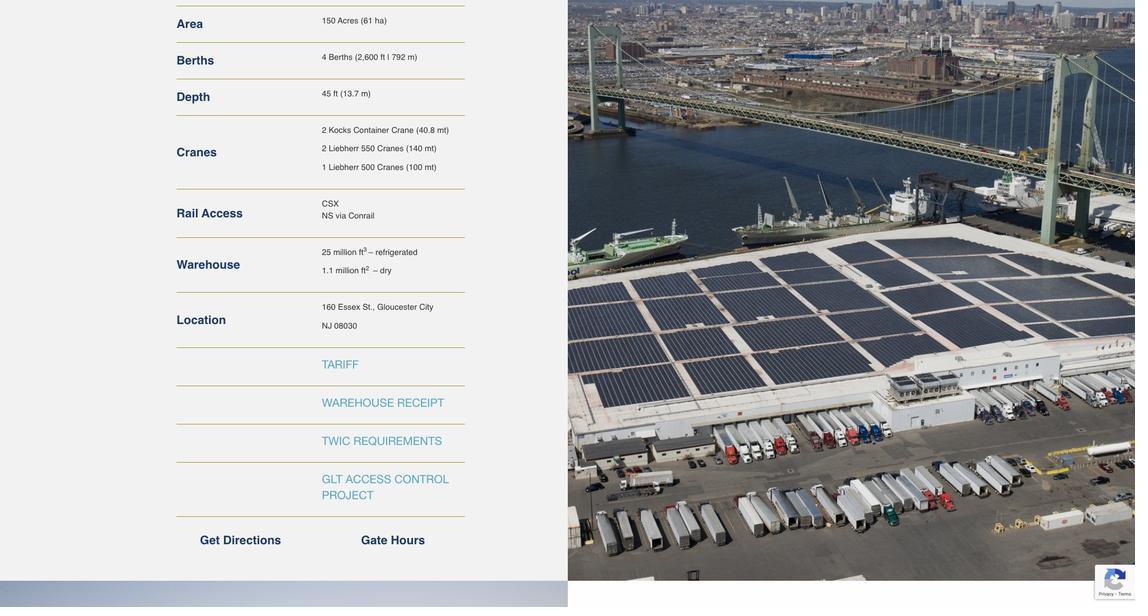 Task type: vqa. For each thing, say whether or not it's contained in the screenshot.
first Liebherr from the top
yes



Task type: describe. For each thing, give the bounding box(es) containing it.
2 liebherr 550 cranes (140 mt)
[[322, 144, 437, 153]]

(40.8
[[416, 125, 435, 135]]

access
[[201, 207, 243, 220]]

3
[[364, 246, 367, 253]]

ft right the 45 on the left top of page
[[333, 89, 338, 98]]

(100
[[406, 163, 423, 172]]

ha)
[[375, 16, 387, 25]]

0 horizontal spatial berths
[[177, 54, 214, 68]]

city
[[419, 303, 434, 312]]

area
[[177, 17, 203, 31]]

160 essex st., gloucester city
[[322, 303, 434, 312]]

acres
[[338, 16, 359, 25]]

liebherr for 1
[[329, 163, 359, 172]]

gloucester
[[377, 303, 417, 312]]

glt access control project
[[322, 473, 449, 502]]

1 horizontal spatial m)
[[408, 53, 417, 62]]

1 liebherr 500 cranes (100 mt)
[[322, 163, 437, 172]]

warehouse
[[322, 396, 394, 410]]

25
[[322, 248, 331, 257]]

cranes for 1 liebherr 500 cranes (100 mt)
[[377, 163, 404, 172]]

st.,
[[363, 303, 375, 312]]

depth
[[177, 90, 210, 104]]

directions
[[223, 534, 281, 548]]

(61
[[361, 16, 373, 25]]

via
[[336, 211, 346, 220]]

160
[[322, 303, 336, 312]]

ft inside 25 million ft 3 – refrigerated
[[359, 248, 364, 257]]

dry
[[380, 266, 392, 276]]

(2,600
[[355, 53, 378, 62]]

gate hours
[[361, 534, 425, 548]]

get directions
[[200, 534, 281, 548]]

warehouse
[[177, 258, 240, 272]]

(140
[[406, 144, 423, 153]]

rail access
[[177, 207, 243, 220]]

2 for 2 liebherr 550 cranes (140 mt)
[[322, 144, 327, 153]]

tariff link
[[322, 358, 359, 371]]

control
[[395, 473, 449, 486]]

1.1 million ft 2 – dry
[[322, 265, 392, 276]]

kocks
[[329, 125, 351, 135]]

08030
[[334, 322, 357, 331]]

|
[[387, 53, 390, 62]]

2 for 2 kocks container crane (40.8 mt)
[[322, 125, 327, 135]]

ft left |
[[381, 53, 385, 62]]

1.1
[[322, 266, 333, 276]]

2 kocks container crane (40.8 mt)
[[322, 125, 449, 135]]

conrail
[[349, 211, 375, 220]]



Task type: locate. For each thing, give the bounding box(es) containing it.
million
[[333, 248, 357, 257], [336, 266, 359, 276]]

million right 1.1 at the left top of page
[[336, 266, 359, 276]]

warehouse receipt
[[322, 396, 444, 410]]

25 million ft 3 – refrigerated
[[322, 246, 418, 257]]

refrigerated
[[376, 248, 418, 257]]

cranes down 2 kocks container crane (40.8 mt)
[[377, 144, 404, 153]]

liebherr
[[329, 144, 359, 153], [329, 163, 359, 172]]

receipt
[[397, 396, 444, 410]]

million for 25
[[333, 248, 357, 257]]

– for – refrigerated
[[369, 248, 373, 257]]

crane
[[392, 125, 414, 135]]

glt access control project link
[[322, 473, 449, 502]]

2 vertical spatial 2
[[366, 265, 369, 272]]

cranes
[[377, 144, 404, 153], [177, 145, 217, 159], [377, 163, 404, 172]]

ns
[[322, 211, 333, 220]]

requirements
[[354, 435, 442, 448]]

1 liebherr from the top
[[329, 144, 359, 153]]

liebherr for 2
[[329, 144, 359, 153]]

cranes for 2 liebherr 550 cranes (140 mt)
[[377, 144, 404, 153]]

2 left kocks
[[322, 125, 327, 135]]

– inside the 1.1 million ft 2 – dry
[[373, 266, 378, 276]]

berths up depth
[[177, 54, 214, 68]]

mt) right (100
[[425, 163, 437, 172]]

mt) right (40.8
[[437, 125, 449, 135]]

gate
[[361, 534, 388, 548]]

4
[[322, 53, 327, 62]]

1 vertical spatial 2
[[322, 144, 327, 153]]

million inside 25 million ft 3 – refrigerated
[[333, 248, 357, 257]]

1 vertical spatial m)
[[361, 89, 371, 98]]

project
[[322, 489, 374, 502]]

nj
[[322, 322, 332, 331]]

792
[[392, 53, 406, 62]]

0 vertical spatial m)
[[408, 53, 417, 62]]

ft up the 1.1 million ft 2 – dry
[[359, 248, 364, 257]]

–
[[369, 248, 373, 257], [373, 266, 378, 276]]

ft inside the 1.1 million ft 2 – dry
[[361, 266, 366, 276]]

twic
[[322, 435, 350, 448]]

warehouse receipt link
[[322, 396, 444, 410]]

million inside the 1.1 million ft 2 – dry
[[336, 266, 359, 276]]

mt) for 2 liebherr 550 cranes (140 mt)
[[425, 144, 437, 153]]

0 vertical spatial –
[[369, 248, 373, 257]]

rail
[[177, 207, 198, 220]]

twic requirements link
[[322, 435, 442, 448]]

mt)
[[437, 125, 449, 135], [425, 144, 437, 153], [425, 163, 437, 172]]

(13.7
[[340, 89, 359, 98]]

0 vertical spatial million
[[333, 248, 357, 257]]

nj 08030
[[322, 322, 357, 331]]

1
[[322, 163, 327, 172]]

twic requirements
[[322, 435, 442, 448]]

2 liebherr from the top
[[329, 163, 359, 172]]

berths right 4
[[329, 53, 353, 62]]

tariff
[[322, 358, 359, 371]]

get
[[200, 534, 220, 548]]

ft
[[381, 53, 385, 62], [333, 89, 338, 98], [359, 248, 364, 257], [361, 266, 366, 276]]

0 horizontal spatial m)
[[361, 89, 371, 98]]

2 vertical spatial mt)
[[425, 163, 437, 172]]

berths
[[329, 53, 353, 62], [177, 54, 214, 68]]

1 vertical spatial mt)
[[425, 144, 437, 153]]

2 inside the 1.1 million ft 2 – dry
[[366, 265, 369, 272]]

container
[[354, 125, 389, 135]]

mt) for 1 liebherr 500 cranes (100 mt)
[[425, 163, 437, 172]]

cranes down 2 liebherr 550 cranes (140 mt)
[[377, 163, 404, 172]]

location
[[177, 314, 226, 327]]

45
[[322, 89, 331, 98]]

liebherr down kocks
[[329, 144, 359, 153]]

m)
[[408, 53, 417, 62], [361, 89, 371, 98]]

500
[[361, 163, 375, 172]]

1 vertical spatial –
[[373, 266, 378, 276]]

access
[[346, 473, 391, 486]]

– for – dry
[[373, 266, 378, 276]]

– left 'dry'
[[373, 266, 378, 276]]

mt) right (140
[[425, 144, 437, 153]]

csx
[[322, 199, 339, 209]]

– right the 3
[[369, 248, 373, 257]]

0 vertical spatial mt)
[[437, 125, 449, 135]]

essex
[[338, 303, 360, 312]]

45 ft (13.7 m)
[[322, 89, 371, 98]]

1 horizontal spatial berths
[[329, 53, 353, 62]]

0 vertical spatial liebherr
[[329, 144, 359, 153]]

million for 1.1
[[336, 266, 359, 276]]

cranes down depth
[[177, 145, 217, 159]]

liebherr right 1
[[329, 163, 359, 172]]

1 vertical spatial liebherr
[[329, 163, 359, 172]]

150
[[322, 16, 336, 25]]

– inside 25 million ft 3 – refrigerated
[[369, 248, 373, 257]]

2 up 1
[[322, 144, 327, 153]]

4 berths (2,600 ft | 792 m)
[[322, 53, 417, 62]]

m) right (13.7
[[361, 89, 371, 98]]

glt
[[322, 473, 343, 486]]

2
[[322, 125, 327, 135], [322, 144, 327, 153], [366, 265, 369, 272]]

csx ns via conrail
[[322, 199, 375, 220]]

hours
[[391, 534, 425, 548]]

m) right 792 on the top
[[408, 53, 417, 62]]

ft down 25 million ft 3 – refrigerated
[[361, 266, 366, 276]]

million right the 25
[[333, 248, 357, 257]]

2 down 25 million ft 3 – refrigerated
[[366, 265, 369, 272]]

150 acres (61 ha)
[[322, 16, 387, 25]]

550
[[361, 144, 375, 153]]

mt) for 2 kocks container crane (40.8 mt)
[[437, 125, 449, 135]]

0 vertical spatial 2
[[322, 125, 327, 135]]

1 vertical spatial million
[[336, 266, 359, 276]]



